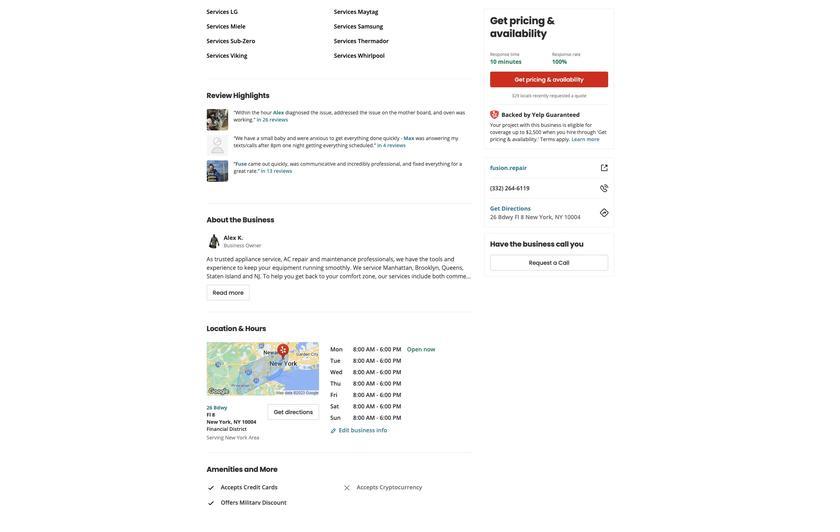 Task type: vqa. For each thing, say whether or not it's contained in the screenshot.
the AM associated with Sun
yes



Task type: describe. For each thing, give the bounding box(es) containing it.
the right on
[[389, 109, 397, 116]]

serving
[[207, 435, 224, 441]]

fusion.repair
[[490, 164, 527, 172]]

york, inside the get directions 26 bdwy fl 8 new york, ny 10004
[[540, 213, 554, 221]]

24 checkmark v2 image
[[207, 484, 215, 492]]

- for fri
[[377, 391, 378, 399]]

issue
[[369, 109, 381, 116]]

am for tue
[[366, 357, 375, 365]]

quickly,
[[271, 161, 289, 167]]

1 vertical spatial business
[[523, 239, 555, 249]]

business for the
[[243, 215, 274, 225]]

16 pencil v2 image
[[330, 428, 336, 434]]

business inside location & hours element
[[351, 427, 375, 435]]

- inside the "review highlights" element
[[401, 135, 402, 142]]

0 vertical spatial get pricing & availability
[[490, 14, 555, 41]]

professional,
[[371, 161, 401, 167]]

open
[[407, 346, 422, 354]]

26 inside 26 bdwy fl 8 new york, ny 10004 financial district serving new york area
[[207, 405, 212, 411]]

with
[[520, 122, 530, 128]]

8:00 am - 6:00 pm for fri
[[353, 391, 402, 399]]

reviews for max
[[387, 142, 406, 149]]

learn more
[[572, 136, 600, 143]]

& inside 'button'
[[547, 75, 552, 84]]

lg
[[231, 8, 238, 16]]

8:00 am - 6:00 pm for mon
[[353, 346, 402, 354]]

services for services lg
[[207, 8, 229, 16]]

you inside your project with this business is eligible for coverage up to $2,500 when you hire through 'get pricing & availability.' terms apply.
[[557, 129, 566, 136]]

pm for sun
[[393, 414, 402, 422]]

0 horizontal spatial your
[[259, 264, 271, 272]]

response rate 100%
[[552, 51, 581, 66]]

wed
[[330, 369, 343, 376]]

and left fixed
[[403, 161, 412, 167]]

" in 4 reviews
[[374, 142, 406, 149]]

quote
[[575, 93, 587, 99]]

" in 13 reviews
[[258, 168, 292, 175]]

about the business
[[207, 215, 274, 225]]

manhattan,
[[383, 264, 414, 272]]

and up running at the bottom
[[310, 255, 320, 263]]

map image
[[207, 343, 319, 396]]

10004 inside the get directions 26 bdwy fl 8 new york, ny 10004
[[565, 213, 581, 221]]

the right have
[[510, 239, 522, 249]]

location & hours
[[207, 324, 266, 334]]

requested
[[550, 93, 570, 99]]

rate
[[573, 51, 581, 57]]

8:00 am - 6:00 pm for thu
[[353, 380, 402, 388]]

& inside your project with this business is eligible for coverage up to $2,500 when you hire through 'get pricing & availability.' terms apply.
[[508, 136, 511, 143]]

(332)
[[490, 184, 504, 192]]

and inside the diagnosed the issue, addressed the issue on the mother board, and oven was working.
[[433, 109, 442, 116]]

availability.'
[[512, 136, 539, 143]]

and down keep
[[243, 273, 253, 280]]

quickly
[[383, 135, 400, 142]]

response time 10 minutes
[[490, 51, 522, 66]]

york, inside 26 bdwy fl 8 new york, ny 10004 financial district serving new york area
[[219, 419, 232, 426]]

appliance
[[235, 255, 261, 263]]

am for mon
[[366, 346, 375, 354]]

6:00 for sat
[[380, 403, 391, 411]]

hour
[[261, 109, 272, 116]]

services viking
[[207, 52, 247, 60]]

24 close v2 image
[[343, 484, 351, 492]]

services thermador
[[334, 37, 389, 45]]

location
[[207, 324, 237, 334]]

8:00 am - 6:00 pm for sat
[[353, 403, 402, 411]]

services for services sub-zero
[[207, 37, 229, 45]]

" we have a small baby and were anxious to get everything done quickly - max
[[234, 135, 414, 142]]

8:00 am - 6:00 pm for sun
[[353, 414, 402, 422]]

tue
[[330, 357, 341, 365]]

get inside the get directions 26 bdwy fl 8 new york, ny 10004
[[490, 205, 500, 213]]

2 vertical spatial reviews
[[274, 168, 292, 175]]

was inside was answering my texts/calls after 8pm one night getting everything scheduled.
[[416, 135, 425, 142]]

marianna c. image
[[207, 135, 228, 156]]

8:00 for thu
[[353, 380, 365, 388]]

pm for thu
[[393, 380, 402, 388]]

" for diagnosed the issue, addressed the issue on the mother board, and oven was working.
[[234, 109, 236, 116]]

6:00 for wed
[[380, 369, 391, 376]]

great
[[234, 168, 246, 175]]

ny inside the get directions 26 bdwy fl 8 new york, ny 10004
[[555, 213, 563, 221]]

minutes
[[498, 58, 522, 66]]

viking
[[231, 52, 247, 60]]

learn more link
[[572, 136, 600, 143]]

pm for wed
[[393, 369, 402, 376]]

services for services samsung
[[334, 23, 357, 30]]

8 inside the get directions 26 bdwy fl 8 new york, ny 10004
[[521, 213, 524, 221]]

to inside the "review highlights" element
[[330, 135, 334, 142]]

everything inside was answering my texts/calls after 8pm one night getting everything scheduled.
[[323, 142, 348, 149]]

- for sat
[[377, 403, 378, 411]]

8:00 am - 6:00 pm for wed
[[353, 369, 402, 376]]

yelp
[[532, 111, 545, 119]]

business for k.
[[224, 242, 244, 249]]

when
[[543, 129, 556, 136]]

to right back
[[319, 273, 325, 280]]

2 vertical spatial "
[[258, 168, 260, 175]]

get inside the as trusted appliance service, ac repair and maintenance professionals, we have the tools and experience to keep your equipment running smoothly. we service manhattan, brooklyn, queens, staten island and nj. to help you get back to your comfort zone, our services include both comme …
[[296, 273, 304, 280]]

within
[[236, 109, 251, 116]]

getting
[[306, 142, 322, 149]]

get inside 'get pricing & availability'
[[490, 14, 508, 28]]

hours
[[245, 324, 266, 334]]

read more button
[[207, 285, 250, 301]]

my
[[451, 135, 458, 142]]

pm for mon
[[393, 346, 402, 354]]

services for services whirlpool
[[334, 52, 357, 60]]

edit business info button
[[330, 427, 387, 435]]

6:00 for thu
[[380, 380, 391, 388]]

'get
[[598, 129, 607, 136]]

help
[[271, 273, 283, 280]]

one
[[283, 142, 291, 149]]

8:00 am - 6:00 pm for tue
[[353, 357, 402, 365]]

accepts for accepts cryptocurrency
[[357, 484, 378, 492]]

incredibly
[[347, 161, 370, 167]]

answering
[[426, 135, 450, 142]]

repair
[[292, 255, 308, 263]]

- for wed
[[377, 369, 378, 376]]

response for 100%
[[552, 51, 572, 57]]

- for tue
[[377, 357, 378, 365]]

and up one in the left top of the page
[[287, 135, 296, 142]]

26 for reviews
[[263, 116, 268, 123]]

texts/calls
[[234, 142, 257, 149]]

services samsung
[[334, 23, 383, 30]]

pricing inside the get pricing & availability 'button'
[[526, 75, 546, 84]]

am for sun
[[366, 414, 375, 422]]

service
[[363, 264, 382, 272]]

accepts for accepts credit cards
[[221, 484, 242, 492]]

more
[[260, 465, 278, 475]]

review highlights element
[[195, 79, 479, 192]]

time
[[511, 51, 520, 57]]

zero
[[243, 37, 255, 45]]

came
[[248, 161, 261, 167]]

fuse button
[[236, 161, 247, 167]]

financial
[[207, 426, 228, 433]]

request a call button
[[490, 255, 609, 271]]

fusion-hvac-and-appliance-repair-new-york photo 602mon14vg9ncmsxcsfoba image
[[207, 109, 228, 131]]

directions
[[285, 408, 313, 417]]

response for 10
[[490, 51, 510, 57]]

mother
[[398, 109, 416, 116]]

in for in 26 reviews
[[257, 116, 261, 123]]

done
[[370, 135, 382, 142]]

on
[[382, 109, 388, 116]]

recently
[[533, 93, 549, 99]]

1 vertical spatial new
[[207, 419, 218, 426]]

we
[[396, 255, 404, 263]]

issue,
[[320, 109, 333, 116]]

anxious
[[310, 135, 328, 142]]

accepts credit cards
[[221, 484, 278, 492]]

we inside 'region'
[[236, 135, 243, 142]]

apply.
[[557, 136, 571, 143]]

have inside the as trusted appliance service, ac repair and maintenance professionals, we have the tools and experience to keep your equipment running smoothly. we service manhattan, brooklyn, queens, staten island and nj. to help you get back to your comfort zone, our services include both comme …
[[405, 255, 418, 263]]

fri
[[330, 391, 338, 399]]

alex inside alex k. business owner
[[224, 234, 236, 242]]

2 vertical spatial in
[[261, 168, 266, 175]]

cole p. image
[[207, 161, 228, 182]]

in 26 reviews button
[[255, 116, 288, 123]]

services miele link
[[207, 23, 246, 30]]

new inside the get directions 26 bdwy fl 8 new york, ny 10004
[[526, 213, 538, 221]]

terms
[[541, 136, 555, 143]]

in 13 reviews button
[[260, 168, 292, 175]]

24 checkmark v2 image
[[207, 499, 215, 505]]

cryptocurrency
[[380, 484, 422, 492]]

am for thu
[[366, 380, 375, 388]]

fuse
[[236, 161, 247, 167]]

pricing inside 'get pricing & availability'
[[510, 14, 545, 28]]

and inside "amenities and more" 'element'
[[244, 465, 258, 475]]

to inside your project with this business is eligible for coverage up to $2,500 when you hire through 'get pricing & availability.' terms apply.
[[520, 129, 525, 136]]

fl inside 26 bdwy fl 8 new york, ny 10004 financial district serving new york area
[[207, 412, 211, 418]]

329 locals recently requested a quote
[[512, 93, 587, 99]]



Task type: locate. For each thing, give the bounding box(es) containing it.
back
[[305, 273, 318, 280]]

business down k.
[[224, 242, 244, 249]]

0 vertical spatial your
[[259, 264, 271, 272]]

was right quickly,
[[290, 161, 299, 167]]

bdwy up 'financial'
[[214, 405, 227, 411]]

0 vertical spatial everything
[[344, 135, 369, 142]]

response inside response rate 100%
[[552, 51, 572, 57]]

get
[[336, 135, 343, 142], [296, 273, 304, 280]]

alex up in 26 reviews button
[[273, 109, 284, 116]]

mon
[[330, 346, 343, 354]]

was inside 'came out quickly, was communicative and incredibly professional, and fixed everything for a great rate.'
[[290, 161, 299, 167]]

edit
[[339, 427, 350, 435]]

we inside the as trusted appliance service, ac repair and maintenance professionals, we have the tools and experience to keep your equipment running smoothly. we service manhattan, brooklyn, queens, staten island and nj. to help you get back to your comfort zone, our services include both comme …
[[353, 264, 362, 272]]

services sub-zero link
[[207, 37, 255, 45]]

24 external link v2 image
[[600, 164, 609, 172]]

as trusted appliance service, ac repair and maintenance professionals, we have the tools and experience to keep your equipment running smoothly. we service manhattan, brooklyn, queens, staten island and nj. to help you get back to your comfort zone, our services include both comme …
[[207, 255, 471, 280]]

0 horizontal spatial availability
[[490, 27, 547, 41]]

100%
[[552, 58, 567, 66]]

availability up time
[[490, 27, 547, 41]]

26 down get directions link
[[490, 213, 497, 221]]

1 horizontal spatial availability
[[553, 75, 584, 84]]

1 vertical spatial have
[[405, 255, 418, 263]]

1 vertical spatial more
[[229, 289, 244, 297]]

and left the more
[[244, 465, 258, 475]]

1 vertical spatial 8
[[212, 412, 215, 418]]

york, up have the business call you
[[540, 213, 554, 221]]

3 8:00 am - 6:00 pm from the top
[[353, 369, 402, 376]]

3 " from the top
[[234, 161, 236, 167]]

2 6:00 from the top
[[380, 357, 391, 365]]

about
[[207, 215, 228, 225]]

0 vertical spatial we
[[236, 135, 243, 142]]

more right read
[[229, 289, 244, 297]]

by
[[524, 111, 531, 119]]

8:00 for wed
[[353, 369, 365, 376]]

4
[[383, 142, 386, 149]]

services for services maytag
[[334, 8, 357, 16]]

and left oven
[[433, 109, 442, 116]]

small
[[261, 135, 273, 142]]

2 horizontal spatial you
[[570, 239, 584, 249]]

photo of alex k. image
[[207, 234, 221, 249]]

as
[[207, 255, 213, 263]]

1 8:00 from the top
[[353, 346, 365, 354]]

fl down directions
[[515, 213, 520, 221]]

" up working.
[[234, 109, 236, 116]]

0 vertical spatial for
[[586, 122, 592, 128]]

in left 4
[[377, 142, 382, 149]]

1 horizontal spatial fl
[[515, 213, 520, 221]]

8:00 for sat
[[353, 403, 365, 411]]

get pricing & availability up 329 locals recently requested a quote
[[515, 75, 584, 84]]

you up apply.
[[557, 129, 566, 136]]

accepts cryptocurrency
[[357, 484, 422, 492]]

4 am from the top
[[366, 380, 375, 388]]

everything up scheduled.
[[344, 135, 369, 142]]

response up "100%"
[[552, 51, 572, 57]]

2 horizontal spatial new
[[526, 213, 538, 221]]

0 vertical spatial ny
[[555, 213, 563, 221]]

am for sat
[[366, 403, 375, 411]]

bdwy inside the get directions 26 bdwy fl 8 new york, ny 10004
[[498, 213, 513, 221]]

services for services thermador
[[334, 37, 357, 45]]

0 vertical spatial 10004
[[565, 213, 581, 221]]

0 horizontal spatial fl
[[207, 412, 211, 418]]

services down services lg link
[[207, 23, 229, 30]]

1 horizontal spatial response
[[552, 51, 572, 57]]

everything inside 'came out quickly, was communicative and incredibly professional, and fixed everything for a great rate.'
[[426, 161, 450, 167]]

0 horizontal spatial york,
[[219, 419, 232, 426]]

7 8:00 am - 6:00 pm from the top
[[353, 414, 402, 422]]

to
[[263, 273, 270, 280]]

your down smoothly. on the left bottom of the page
[[326, 273, 338, 280]]

for
[[586, 122, 592, 128], [451, 161, 458, 167]]

10004 inside 26 bdwy fl 8 new york, ny 10004 financial district serving new york area
[[242, 419, 256, 426]]

maytag
[[358, 8, 378, 16]]

" down came
[[258, 168, 260, 175]]

fl down 26 bdwy 'link'
[[207, 412, 211, 418]]

0 vertical spatial get
[[336, 135, 343, 142]]

2 horizontal spatial was
[[456, 109, 465, 116]]

get inside 'region'
[[336, 135, 343, 142]]

we up texts/calls in the left of the page
[[236, 135, 243, 142]]

1 horizontal spatial 8
[[521, 213, 524, 221]]

after
[[258, 142, 269, 149]]

experience
[[207, 264, 236, 272]]

26 bdwy fl 8 new york, ny 10004 financial district serving new york area
[[207, 405, 259, 441]]

10004 up district
[[242, 419, 256, 426]]

- for mon
[[377, 346, 378, 354]]

nj.
[[254, 273, 262, 280]]

services left lg at the top of page
[[207, 8, 229, 16]]

8 down 26 bdwy 'link'
[[212, 412, 215, 418]]

reviews for alex
[[270, 116, 288, 123]]

6:00 for fri
[[380, 391, 391, 399]]

6 pm from the top
[[393, 403, 402, 411]]

accepts right 24 close v2 icon
[[357, 484, 378, 492]]

scheduled.
[[349, 142, 374, 149]]

region inside the "review highlights" element
[[201, 109, 479, 182]]

have
[[490, 239, 509, 249]]

" within the hour alex
[[234, 109, 284, 116]]

26 for bdwy
[[490, 213, 497, 221]]

pm
[[393, 346, 402, 354], [393, 357, 402, 365], [393, 369, 402, 376], [393, 380, 402, 388], [393, 391, 402, 399], [393, 403, 402, 411], [393, 414, 402, 422]]

10
[[490, 58, 497, 66]]

1 vertical spatial get
[[296, 273, 304, 280]]

0 horizontal spatial have
[[244, 135, 255, 142]]

1 6:00 from the top
[[380, 346, 391, 354]]

3 am from the top
[[366, 369, 375, 376]]

pricing
[[510, 14, 545, 28], [526, 75, 546, 84], [490, 136, 506, 143]]

1 vertical spatial pricing
[[526, 75, 546, 84]]

island
[[225, 273, 241, 280]]

business right the edit
[[351, 427, 375, 435]]

sub-
[[231, 37, 243, 45]]

0 vertical spatial alex
[[273, 109, 284, 116]]

pm for tue
[[393, 357, 402, 365]]

0 vertical spatial pricing
[[510, 14, 545, 28]]

night
[[293, 142, 305, 149]]

through
[[578, 129, 596, 136]]

the up brooklyn,
[[420, 255, 428, 263]]

2 vertical spatial 26
[[207, 405, 212, 411]]

0 vertical spatial new
[[526, 213, 538, 221]]

8:00 for fri
[[353, 391, 365, 399]]

0 horizontal spatial alex
[[224, 234, 236, 242]]

1 vertical spatial you
[[570, 239, 584, 249]]

for up through
[[586, 122, 592, 128]]

a
[[572, 93, 574, 99], [257, 135, 259, 142], [459, 161, 462, 167], [554, 259, 557, 267]]

services down services samsung link
[[334, 37, 357, 45]]

the right about
[[230, 215, 241, 225]]

reviews down alex button
[[270, 116, 288, 123]]

0 horizontal spatial was
[[290, 161, 299, 167]]

availability up requested
[[553, 75, 584, 84]]

6 am from the top
[[366, 403, 375, 411]]

1 vertical spatial for
[[451, 161, 458, 167]]

1 horizontal spatial for
[[586, 122, 592, 128]]

3 pm from the top
[[393, 369, 402, 376]]

26 inside the "review highlights" element
[[263, 116, 268, 123]]

26 inside the get directions 26 bdwy fl 8 new york, ny 10004
[[490, 213, 497, 221]]

alex inside the "review highlights" element
[[273, 109, 284, 116]]

get inside get directions link
[[274, 408, 284, 417]]

ny inside 26 bdwy fl 8 new york, ny 10004 financial district serving new york area
[[234, 419, 241, 426]]

(332) 264-6119
[[490, 184, 530, 192]]

4 8:00 am - 6:00 pm from the top
[[353, 380, 402, 388]]

1 horizontal spatial accepts
[[357, 484, 378, 492]]

a inside 'came out quickly, was communicative and incredibly professional, and fixed everything for a great rate.'
[[459, 161, 462, 167]]

tools
[[430, 255, 443, 263]]

new down directions
[[526, 213, 538, 221]]

project
[[503, 122, 519, 128]]

0 horizontal spatial ny
[[234, 419, 241, 426]]

26 up 'financial'
[[207, 405, 212, 411]]

1 vertical spatial business
[[224, 242, 244, 249]]

1 horizontal spatial new
[[225, 435, 236, 441]]

2 vertical spatial new
[[225, 435, 236, 441]]

1 " from the top
[[234, 109, 236, 116]]

bdwy down get directions link
[[498, 213, 513, 221]]

0 vertical spatial you
[[557, 129, 566, 136]]

2 pm from the top
[[393, 357, 402, 365]]

ny up district
[[234, 419, 241, 426]]

services for services miele
[[207, 23, 229, 30]]

pricing up time
[[510, 14, 545, 28]]

1 horizontal spatial ny
[[555, 213, 563, 221]]

" down done
[[374, 142, 376, 149]]

7 am from the top
[[366, 414, 375, 422]]

2 vertical spatial business
[[351, 427, 375, 435]]

8:00 for sun
[[353, 414, 365, 422]]

have right we
[[405, 255, 418, 263]]

pricing inside your project with this business is eligible for coverage up to $2,500 when you hire through 'get pricing & availability.' terms apply.
[[490, 136, 506, 143]]

1 horizontal spatial 26
[[263, 116, 268, 123]]

2 8:00 am - 6:00 pm from the top
[[353, 357, 402, 365]]

0 horizontal spatial accepts
[[221, 484, 242, 492]]

your project with this business is eligible for coverage up to $2,500 when you hire through 'get pricing & availability.' terms apply.
[[490, 122, 607, 143]]

services down "services thermador"
[[334, 52, 357, 60]]

new up 'financial'
[[207, 419, 218, 426]]

5 am from the top
[[366, 391, 375, 399]]

3 8:00 from the top
[[353, 369, 365, 376]]

1 horizontal spatial was
[[416, 135, 425, 142]]

have inside 'region'
[[244, 135, 255, 142]]

7 8:00 from the top
[[353, 414, 365, 422]]

a inside request a call button
[[554, 259, 557, 267]]

0 vertical spatial business
[[243, 215, 274, 225]]

for inside your project with this business is eligible for coverage up to $2,500 when you hire through 'get pricing & availability.' terms apply.
[[586, 122, 592, 128]]

services thermador link
[[334, 37, 389, 45]]

2 response from the left
[[552, 51, 572, 57]]

4 6:00 from the top
[[380, 380, 391, 388]]

new down district
[[225, 435, 236, 441]]

" down " within the hour alex
[[254, 116, 255, 123]]

was right max button
[[416, 135, 425, 142]]

" for in 26 reviews
[[254, 116, 255, 123]]

0 vertical spatial in
[[257, 116, 261, 123]]

everything right fixed
[[426, 161, 450, 167]]

6 6:00 from the top
[[380, 403, 391, 411]]

now
[[424, 346, 435, 354]]

0 horizontal spatial new
[[207, 419, 218, 426]]

everything down " we have a small baby and were anxious to get everything done quickly - max
[[323, 142, 348, 149]]

1 horizontal spatial we
[[353, 264, 362, 272]]

" for in 4 reviews
[[374, 142, 376, 149]]

in left 13 at the left top
[[261, 168, 266, 175]]

availability inside 'get pricing & availability'
[[490, 27, 547, 41]]

business up k.
[[243, 215, 274, 225]]

region containing "
[[201, 109, 479, 182]]

8pm
[[271, 142, 281, 149]]

6119
[[517, 184, 530, 192]]

2 vertical spatial was
[[290, 161, 299, 167]]

0 vertical spatial have
[[244, 135, 255, 142]]

1 vertical spatial 26
[[490, 213, 497, 221]]

location & hours element
[[195, 312, 484, 442]]

4 pm from the top
[[393, 380, 402, 388]]

services down services sub-zero
[[207, 52, 229, 60]]

alex
[[273, 109, 284, 116], [224, 234, 236, 242]]

1 am from the top
[[366, 346, 375, 354]]

2 horizontal spatial 26
[[490, 213, 497, 221]]

2 " from the top
[[234, 135, 236, 142]]

get right anxious
[[336, 135, 343, 142]]

open now
[[407, 346, 435, 354]]

1 horizontal spatial your
[[326, 273, 338, 280]]

1 horizontal spatial 10004
[[565, 213, 581, 221]]

1 vertical spatial ny
[[234, 419, 241, 426]]

1 vertical spatial bdwy
[[214, 405, 227, 411]]

business up when
[[541, 122, 562, 128]]

out
[[262, 161, 270, 167]]

0 horizontal spatial more
[[229, 289, 244, 297]]

business
[[243, 215, 274, 225], [224, 242, 244, 249]]

" up the great
[[234, 161, 236, 167]]

get pricing & availability inside the get pricing & availability 'button'
[[515, 75, 584, 84]]

is
[[563, 122, 567, 128]]

8 inside 26 bdwy fl 8 new york, ny 10004 financial district serving new york area
[[212, 412, 215, 418]]

everything
[[344, 135, 369, 142], [323, 142, 348, 149], [426, 161, 450, 167]]

get inside the get pricing & availability 'button'
[[515, 75, 525, 84]]

the left "hour"
[[252, 109, 259, 116]]

we up comfort
[[353, 264, 362, 272]]

comme
[[446, 273, 466, 280]]

8 down directions
[[521, 213, 524, 221]]

business inside alex k. business owner
[[224, 242, 244, 249]]

in for in 4 reviews
[[377, 142, 382, 149]]

1 vertical spatial we
[[353, 264, 362, 272]]

keep
[[244, 264, 257, 272]]

services down services miele link
[[207, 37, 229, 45]]

7 6:00 from the top
[[380, 414, 391, 422]]

business inside your project with this business is eligible for coverage up to $2,500 when you hire through 'get pricing & availability.' terms apply.
[[541, 122, 562, 128]]

more inside button
[[229, 289, 244, 297]]

24 directions v2 image
[[600, 209, 609, 217]]

10004 up call
[[565, 213, 581, 221]]

services up services samsung link
[[334, 8, 357, 16]]

edit business info
[[339, 427, 387, 435]]

was inside the diagnosed the issue, addressed the issue on the mother board, and oven was working.
[[456, 109, 465, 116]]

services down the services maytag "link"
[[334, 23, 357, 30]]

26 down "hour"
[[263, 116, 268, 123]]

your up to
[[259, 264, 271, 272]]

1 vertical spatial york,
[[219, 419, 232, 426]]

to right anxious
[[330, 135, 334, 142]]

for inside 'came out quickly, was communicative and incredibly professional, and fixed everything for a great rate.'
[[451, 161, 458, 167]]

6:00 for sun
[[380, 414, 391, 422]]

- for sun
[[377, 414, 378, 422]]

6:00 for tue
[[380, 357, 391, 365]]

0 horizontal spatial 10004
[[242, 419, 256, 426]]

availability inside 'button'
[[553, 75, 584, 84]]

service,
[[262, 255, 282, 263]]

6 8:00 am - 6:00 pm from the top
[[353, 403, 402, 411]]

response inside response time 10 minutes
[[490, 51, 510, 57]]

fl inside the get directions 26 bdwy fl 8 new york, ny 10004
[[515, 213, 520, 221]]

5 8:00 am - 6:00 pm from the top
[[353, 391, 402, 399]]

business up request
[[523, 239, 555, 249]]

services for services viking
[[207, 52, 229, 60]]

pricing up recently
[[526, 75, 546, 84]]

trusted
[[214, 255, 234, 263]]

1 vertical spatial was
[[416, 135, 425, 142]]

0 horizontal spatial we
[[236, 135, 243, 142]]

2 am from the top
[[366, 357, 375, 365]]

7 pm from the top
[[393, 414, 402, 422]]

1 vertical spatial your
[[326, 273, 338, 280]]

1 response from the left
[[490, 51, 510, 57]]

alex left k.
[[224, 234, 236, 242]]

reviews down quickly,
[[274, 168, 292, 175]]

you inside the as trusted appliance service, ac repair and maintenance professionals, we have the tools and experience to keep your equipment running smoothly. we service manhattan, brooklyn, queens, staten island and nj. to help you get back to your comfort zone, our services include both comme …
[[284, 273, 294, 280]]

1 vertical spatial "
[[234, 135, 236, 142]]

ny up call
[[555, 213, 563, 221]]

services whirlpool link
[[334, 52, 385, 60]]

in
[[257, 116, 261, 123], [377, 142, 382, 149], [261, 168, 266, 175]]

you right call
[[570, 239, 584, 249]]

and up queens,
[[444, 255, 454, 263]]

get left back
[[296, 273, 304, 280]]

1 horizontal spatial alex
[[273, 109, 284, 116]]

1 vertical spatial availability
[[553, 75, 584, 84]]

2 vertical spatial you
[[284, 273, 294, 280]]

to right up
[[520, 129, 525, 136]]

in down " within the hour alex
[[257, 116, 261, 123]]

york, up 'financial'
[[219, 419, 232, 426]]

miele
[[231, 23, 246, 30]]

you down equipment
[[284, 273, 294, 280]]

more down through
[[587, 136, 600, 143]]

2 vertical spatial everything
[[426, 161, 450, 167]]

1 vertical spatial 10004
[[242, 419, 256, 426]]

alex button
[[273, 109, 284, 116]]

both
[[432, 273, 445, 280]]

0 horizontal spatial 26
[[207, 405, 212, 411]]

1 pm from the top
[[393, 346, 402, 354]]

1 vertical spatial "
[[374, 142, 376, 149]]

2 accepts from the left
[[357, 484, 378, 492]]

0 vertical spatial 8
[[521, 213, 524, 221]]

get pricing & availability
[[490, 14, 555, 41], [515, 75, 584, 84]]

2 vertical spatial "
[[234, 161, 236, 167]]

get pricing & availability button
[[490, 72, 609, 87]]

services
[[389, 273, 410, 280]]

amenities and more element
[[195, 453, 479, 505]]

professionals,
[[358, 255, 395, 263]]

2 8:00 from the top
[[353, 357, 365, 365]]

2 horizontal spatial "
[[374, 142, 376, 149]]

1 horizontal spatial york,
[[540, 213, 554, 221]]

1 horizontal spatial bdwy
[[498, 213, 513, 221]]

request
[[529, 259, 552, 267]]

0 vertical spatial "
[[234, 109, 236, 116]]

8:00 for mon
[[353, 346, 365, 354]]

pm for sat
[[393, 403, 402, 411]]

running
[[303, 264, 324, 272]]

1 vertical spatial fl
[[207, 412, 211, 418]]

have the business call you
[[490, 239, 584, 249]]

get pricing & availability up time
[[490, 14, 555, 41]]

the left issue
[[360, 109, 367, 116]]

0 vertical spatial york,
[[540, 213, 554, 221]]

include
[[412, 273, 431, 280]]

4 8:00 from the top
[[353, 380, 365, 388]]

and
[[433, 109, 442, 116], [287, 135, 296, 142], [337, 161, 346, 167], [403, 161, 412, 167], [310, 255, 320, 263], [444, 255, 454, 263], [243, 273, 253, 280], [244, 465, 258, 475]]

in 4 reviews button
[[376, 142, 406, 149]]

the
[[252, 109, 259, 116], [311, 109, 318, 116], [360, 109, 367, 116], [389, 109, 397, 116], [230, 215, 241, 225], [510, 239, 522, 249], [420, 255, 428, 263]]

to left keep
[[237, 264, 243, 272]]

1 vertical spatial in
[[377, 142, 382, 149]]

1 horizontal spatial "
[[258, 168, 260, 175]]

5 6:00 from the top
[[380, 391, 391, 399]]

0 horizontal spatial for
[[451, 161, 458, 167]]

5 8:00 from the top
[[353, 391, 365, 399]]

am for wed
[[366, 369, 375, 376]]

comfort
[[340, 273, 361, 280]]

1 vertical spatial get pricing & availability
[[515, 75, 584, 84]]

0 horizontal spatial 8
[[212, 412, 215, 418]]

pm for fri
[[393, 391, 402, 399]]

6:00 for mon
[[380, 346, 391, 354]]

- for thu
[[377, 380, 378, 388]]

region
[[201, 109, 479, 182]]

baby
[[274, 135, 286, 142]]

response up the 10 on the top of page
[[490, 51, 510, 57]]

24 phone v2 image
[[600, 184, 609, 193]]

services lg link
[[207, 8, 238, 16]]

0 vertical spatial bdwy
[[498, 213, 513, 221]]

queens,
[[442, 264, 464, 272]]

5 pm from the top
[[393, 391, 402, 399]]

your
[[259, 264, 271, 272], [326, 273, 338, 280]]

0 vertical spatial fl
[[515, 213, 520, 221]]

3 6:00 from the top
[[380, 369, 391, 376]]

1 vertical spatial reviews
[[387, 142, 406, 149]]

more for learn more
[[587, 136, 600, 143]]

1 horizontal spatial more
[[587, 136, 600, 143]]

0 horizontal spatial "
[[254, 116, 255, 123]]

about the business element
[[195, 203, 476, 301]]

have up texts/calls in the left of the page
[[244, 135, 255, 142]]

was answering my texts/calls after 8pm one night getting everything scheduled.
[[234, 135, 458, 149]]

accepts down amenities
[[221, 484, 242, 492]]

more for read more
[[229, 289, 244, 297]]

was right oven
[[456, 109, 465, 116]]

amenities
[[207, 465, 243, 475]]

1 horizontal spatial get
[[336, 135, 343, 142]]

0 horizontal spatial response
[[490, 51, 510, 57]]

8:00 for tue
[[353, 357, 365, 365]]

0 vertical spatial business
[[541, 122, 562, 128]]

the inside the as trusted appliance service, ac repair and maintenance professionals, we have the tools and experience to keep your equipment running smoothly. we service manhattan, brooklyn, queens, staten island and nj. to help you get back to your comfort zone, our services include both comme …
[[420, 255, 428, 263]]

6 8:00 from the top
[[353, 403, 365, 411]]

1 8:00 am - 6:00 pm from the top
[[353, 346, 402, 354]]

pricing down coverage
[[490, 136, 506, 143]]

bdwy inside 26 bdwy fl 8 new york, ny 10004 financial district serving new york area
[[214, 405, 227, 411]]

the left issue,
[[311, 109, 318, 116]]

cards
[[262, 484, 278, 492]]

1 horizontal spatial you
[[557, 129, 566, 136]]

for down my at the right of page
[[451, 161, 458, 167]]

directions
[[502, 205, 531, 213]]

" for was answering my texts/calls after 8pm one night getting everything scheduled.
[[234, 135, 236, 142]]

am for fri
[[366, 391, 375, 399]]

thu
[[330, 380, 341, 388]]

reviews down quickly
[[387, 142, 406, 149]]

credit
[[244, 484, 260, 492]]

0 vertical spatial "
[[254, 116, 255, 123]]

" up texts/calls in the left of the page
[[234, 135, 236, 142]]

maintenance
[[322, 255, 356, 263]]

and left incredibly
[[337, 161, 346, 167]]

0 horizontal spatial bdwy
[[214, 405, 227, 411]]

1 accepts from the left
[[221, 484, 242, 492]]



